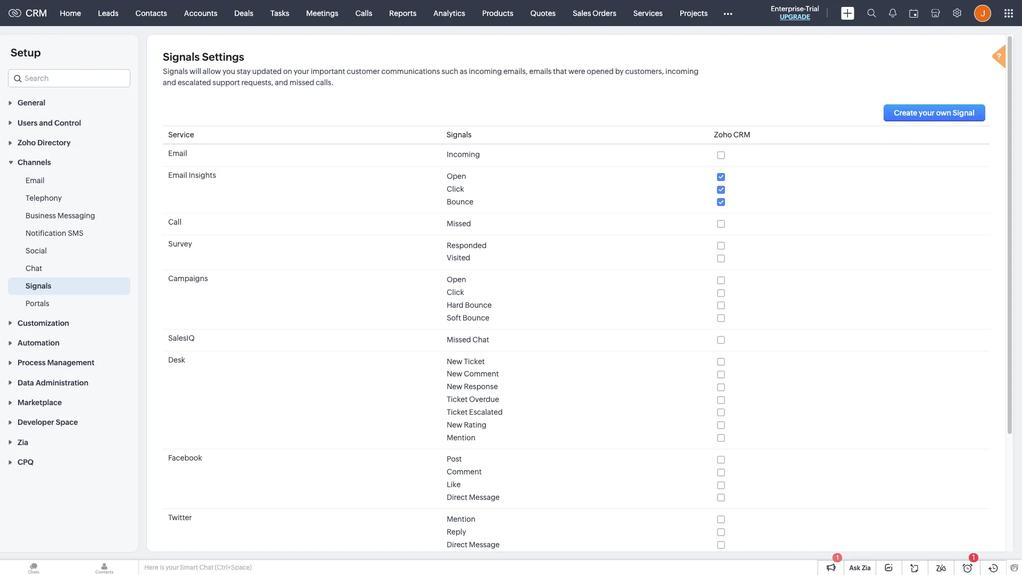 Task type: describe. For each thing, give the bounding box(es) containing it.
cpq
[[18, 458, 34, 467]]

insights
[[189, 171, 216, 179]]

escalated
[[469, 408, 503, 416]]

0 vertical spatial bounce
[[447, 198, 474, 206]]

developer
[[18, 418, 54, 427]]

analytics link
[[425, 0, 474, 26]]

2 mention from the top
[[447, 515, 476, 523]]

zia button
[[0, 432, 138, 452]]

search element
[[861, 0, 883, 26]]

new for new response
[[447, 382, 463, 391]]

crm link
[[9, 7, 47, 19]]

signals up incoming
[[447, 130, 472, 139]]

contacts image
[[71, 560, 138, 575]]

email inside channels region
[[26, 176, 45, 185]]

updated
[[252, 67, 282, 76]]

escalated
[[178, 78, 211, 87]]

your inside create your own signal button
[[919, 109, 935, 117]]

customization button
[[0, 313, 138, 333]]

missed chat
[[447, 335, 489, 344]]

contacts link
[[127, 0, 176, 26]]

0 vertical spatial comment
[[464, 370, 499, 378]]

2 vertical spatial chat
[[199, 564, 214, 571]]

1 message from the top
[[469, 493, 500, 502]]

missed
[[290, 78, 314, 87]]

reply
[[447, 528, 466, 536]]

channels region
[[0, 172, 138, 313]]

call
[[168, 218, 182, 227]]

1 direct message from the top
[[447, 493, 500, 502]]

automation button
[[0, 333, 138, 353]]

new for new ticket
[[447, 357, 463, 366]]

like
[[447, 480, 461, 489]]

ticket for escalated
[[447, 408, 468, 416]]

signals image
[[889, 9, 897, 18]]

home link
[[51, 0, 90, 26]]

users and control
[[18, 119, 81, 127]]

communications
[[382, 67, 440, 76]]

0 vertical spatial crm
[[26, 7, 47, 19]]

and inside dropdown button
[[39, 119, 53, 127]]

as
[[460, 67, 467, 76]]

1 mention from the top
[[447, 433, 476, 442]]

signals up escalated
[[163, 67, 190, 76]]

your inside 'will allow you stay updated on your important customer communications such as incoming emails, emails that were opened by customers, incoming and escalated support requests, and missed calls.'
[[294, 67, 309, 76]]

users and control button
[[0, 113, 138, 132]]

general
[[18, 99, 45, 107]]

such
[[442, 67, 458, 76]]

new rating
[[447, 421, 487, 429]]

accounts
[[184, 9, 217, 17]]

automation
[[18, 339, 60, 347]]

1 vertical spatial comment
[[447, 468, 482, 476]]

deals link
[[226, 0, 262, 26]]

new comment
[[447, 370, 499, 378]]

business messaging
[[26, 212, 95, 220]]

zoho directory button
[[0, 132, 138, 152]]

zia inside zia dropdown button
[[18, 438, 28, 447]]

products
[[482, 9, 514, 17]]

signals settings
[[163, 51, 244, 63]]

process management button
[[0, 353, 138, 372]]

zoho for zoho directory
[[18, 138, 36, 147]]

sms
[[68, 229, 84, 238]]

ticket overdue
[[447, 395, 499, 404]]

on
[[283, 67, 292, 76]]

signals up will
[[163, 51, 200, 63]]

email link
[[26, 175, 45, 186]]

Other Modules field
[[717, 5, 739, 22]]

soft bounce
[[447, 314, 490, 322]]

trial
[[806, 5, 820, 13]]

telephony
[[26, 194, 62, 203]]

portals link
[[26, 298, 49, 309]]

enterprise-trial upgrade
[[771, 5, 820, 21]]

chat inside channels region
[[26, 264, 42, 273]]

emails
[[529, 67, 552, 76]]

calendar image
[[910, 9, 919, 17]]

1 horizontal spatial zia
[[862, 564, 871, 572]]

general button
[[0, 93, 138, 113]]

business messaging link
[[26, 211, 95, 221]]

calls link
[[347, 0, 381, 26]]

important
[[311, 67, 345, 76]]

products link
[[474, 0, 522, 26]]

create your own signal button
[[884, 104, 986, 121]]

portals
[[26, 299, 49, 308]]

new response
[[447, 382, 498, 391]]

home
[[60, 9, 81, 17]]

response
[[464, 382, 498, 391]]

calls.
[[316, 78, 334, 87]]

requests,
[[242, 78, 273, 87]]

1 direct from the top
[[447, 493, 468, 502]]

signals inside channels region
[[26, 282, 51, 290]]

orders
[[593, 9, 617, 17]]

emails,
[[504, 67, 528, 76]]

open for bounce
[[447, 172, 466, 181]]

analytics
[[434, 9, 465, 17]]

desk
[[168, 356, 185, 364]]

create menu image
[[841, 7, 855, 19]]

responded
[[447, 241, 487, 250]]

process management
[[18, 359, 94, 367]]

incoming
[[447, 150, 480, 159]]

click for hard bounce
[[447, 288, 464, 297]]

meetings
[[306, 9, 339, 17]]



Task type: vqa. For each thing, say whether or not it's contained in the screenshot.


Task type: locate. For each thing, give the bounding box(es) containing it.
chat down soft bounce at the left bottom
[[473, 335, 489, 344]]

0 vertical spatial click
[[447, 185, 464, 193]]

1 vertical spatial direct
[[447, 540, 468, 549]]

1 horizontal spatial your
[[294, 67, 309, 76]]

ticket up new comment
[[464, 357, 485, 366]]

Search text field
[[9, 70, 130, 87]]

chats image
[[0, 560, 67, 575]]

process
[[18, 359, 46, 367]]

1 vertical spatial bounce
[[465, 301, 492, 309]]

0 vertical spatial direct message
[[447, 493, 500, 502]]

4 new from the top
[[447, 421, 463, 429]]

facebook
[[168, 454, 202, 462]]

0 vertical spatial your
[[294, 67, 309, 76]]

new down new comment
[[447, 382, 463, 391]]

developer space button
[[0, 412, 138, 432]]

create
[[894, 109, 918, 117]]

marketplace
[[18, 398, 62, 407]]

direct message down reply
[[447, 540, 500, 549]]

1 vertical spatial zia
[[862, 564, 871, 572]]

0 horizontal spatial and
[[39, 119, 53, 127]]

chat down the social
[[26, 264, 42, 273]]

incoming right customers,
[[666, 67, 699, 76]]

twitter
[[168, 514, 192, 522]]

1 horizontal spatial crm
[[734, 130, 751, 139]]

None field
[[8, 69, 130, 87]]

missed for missed
[[447, 219, 471, 228]]

0 horizontal spatial crm
[[26, 7, 47, 19]]

0 horizontal spatial your
[[166, 564, 179, 571]]

open for hard bounce
[[447, 275, 466, 284]]

profile image
[[975, 5, 992, 22]]

cpq button
[[0, 452, 138, 472]]

0 horizontal spatial zia
[[18, 438, 28, 447]]

your left own
[[919, 109, 935, 117]]

mention up reply
[[447, 515, 476, 523]]

new
[[447, 357, 463, 366], [447, 370, 463, 378], [447, 382, 463, 391], [447, 421, 463, 429]]

1 horizontal spatial zoho
[[714, 130, 732, 139]]

ticket
[[464, 357, 485, 366], [447, 395, 468, 404], [447, 408, 468, 416]]

will
[[190, 67, 201, 76]]

1 vertical spatial mention
[[447, 515, 476, 523]]

and down on
[[275, 78, 288, 87]]

1 horizontal spatial chat
[[199, 564, 214, 571]]

2 message from the top
[[469, 540, 500, 549]]

accounts link
[[176, 0, 226, 26]]

incoming
[[469, 67, 502, 76], [666, 67, 699, 76]]

support
[[213, 78, 240, 87]]

0 vertical spatial missed
[[447, 219, 471, 228]]

0 horizontal spatial chat
[[26, 264, 42, 273]]

direct message down like
[[447, 493, 500, 502]]

0 vertical spatial chat
[[26, 264, 42, 273]]

click down incoming
[[447, 185, 464, 193]]

setup
[[11, 46, 41, 59]]

contacts
[[136, 9, 167, 17]]

2 horizontal spatial chat
[[473, 335, 489, 344]]

bounce for soft bounce
[[463, 314, 490, 322]]

users
[[18, 119, 38, 127]]

2 new from the top
[[447, 370, 463, 378]]

2 vertical spatial bounce
[[463, 314, 490, 322]]

calls
[[356, 9, 372, 17]]

your
[[294, 67, 309, 76], [919, 109, 935, 117], [166, 564, 179, 571]]

zoho directory
[[18, 138, 71, 147]]

2 direct from the top
[[447, 540, 468, 549]]

bounce up soft bounce at the left bottom
[[465, 301, 492, 309]]

new up new comment
[[447, 357, 463, 366]]

3 new from the top
[[447, 382, 463, 391]]

tasks
[[270, 9, 289, 17]]

that
[[553, 67, 567, 76]]

own
[[937, 109, 952, 117]]

email down channels
[[26, 176, 45, 185]]

1 vertical spatial missed
[[447, 335, 471, 344]]

1 vertical spatial chat
[[473, 335, 489, 344]]

1 vertical spatial open
[[447, 275, 466, 284]]

signals element
[[883, 0, 903, 26]]

open down visited
[[447, 275, 466, 284]]

0 vertical spatial open
[[447, 172, 466, 181]]

settings
[[202, 51, 244, 63]]

0 horizontal spatial zoho
[[18, 138, 36, 147]]

2 open from the top
[[447, 275, 466, 284]]

zoho for zoho crm
[[714, 130, 732, 139]]

crm
[[26, 7, 47, 19], [734, 130, 751, 139]]

2 vertical spatial ticket
[[447, 408, 468, 416]]

management
[[47, 359, 94, 367]]

direct down reply
[[447, 540, 468, 549]]

notification sms link
[[26, 228, 84, 239]]

your right is
[[166, 564, 179, 571]]

missed
[[447, 219, 471, 228], [447, 335, 471, 344]]

space
[[56, 418, 78, 427]]

new for new comment
[[447, 370, 463, 378]]

click
[[447, 185, 464, 193], [447, 288, 464, 297]]

bounce for hard bounce
[[465, 301, 492, 309]]

and left escalated
[[163, 78, 176, 87]]

channels button
[[0, 152, 138, 172]]

missed for missed chat
[[447, 335, 471, 344]]

chat
[[26, 264, 42, 273], [473, 335, 489, 344], [199, 564, 214, 571]]

bounce up responded
[[447, 198, 474, 206]]

sales orders
[[573, 9, 617, 17]]

zia right ask
[[862, 564, 871, 572]]

chat right "smart"
[[199, 564, 214, 571]]

comment up response
[[464, 370, 499, 378]]

incoming right as at the top left of the page
[[469, 67, 502, 76]]

1 open from the top
[[447, 172, 466, 181]]

ask zia
[[850, 564, 871, 572]]

signals link
[[26, 281, 51, 291]]

social
[[26, 247, 47, 255]]

data administration
[[18, 378, 88, 387]]

2 horizontal spatial your
[[919, 109, 935, 117]]

signals
[[163, 51, 200, 63], [163, 67, 190, 76], [447, 130, 472, 139], [26, 282, 51, 290]]

1 vertical spatial direct message
[[447, 540, 500, 549]]

projects link
[[672, 0, 717, 26]]

0 horizontal spatial 1
[[837, 554, 839, 561]]

2 vertical spatial your
[[166, 564, 179, 571]]

signals up portals link
[[26, 282, 51, 290]]

new left "rating" on the bottom left
[[447, 421, 463, 429]]

0 vertical spatial ticket
[[464, 357, 485, 366]]

service
[[168, 130, 194, 139]]

1 missed from the top
[[447, 219, 471, 228]]

profile element
[[968, 0, 998, 26]]

direct down like
[[447, 493, 468, 502]]

survey
[[168, 240, 192, 248]]

1 new from the top
[[447, 357, 463, 366]]

click up hard
[[447, 288, 464, 297]]

ticket down new response
[[447, 395, 468, 404]]

campaigns
[[168, 274, 208, 283]]

reports link
[[381, 0, 425, 26]]

2 direct message from the top
[[447, 540, 500, 549]]

zoho crm
[[714, 130, 751, 139]]

1 horizontal spatial incoming
[[666, 67, 699, 76]]

tasks link
[[262, 0, 298, 26]]

1 vertical spatial ticket
[[447, 395, 468, 404]]

services link
[[625, 0, 672, 26]]

telephony link
[[26, 193, 62, 204]]

notification sms
[[26, 229, 84, 238]]

reports
[[389, 9, 417, 17]]

1 vertical spatial crm
[[734, 130, 751, 139]]

2 incoming from the left
[[666, 67, 699, 76]]

0 horizontal spatial incoming
[[469, 67, 502, 76]]

0 vertical spatial mention
[[447, 433, 476, 442]]

and right users
[[39, 119, 53, 127]]

ticket up new rating
[[447, 408, 468, 416]]

bounce
[[447, 198, 474, 206], [465, 301, 492, 309], [463, 314, 490, 322]]

customer
[[347, 67, 380, 76]]

open down incoming
[[447, 172, 466, 181]]

missed up responded
[[447, 219, 471, 228]]

new down new ticket
[[447, 370, 463, 378]]

ticket escalated
[[447, 408, 503, 416]]

ticket for overdue
[[447, 395, 468, 404]]

2 horizontal spatial and
[[275, 78, 288, 87]]

hard
[[447, 301, 464, 309]]

visited
[[447, 254, 470, 262]]

post
[[447, 455, 462, 464]]

2 missed from the top
[[447, 335, 471, 344]]

zoho inside dropdown button
[[18, 138, 36, 147]]

0 vertical spatial zia
[[18, 438, 28, 447]]

notification
[[26, 229, 66, 238]]

will allow you stay updated on your important customer communications such as incoming emails, emails that were opened by customers, incoming and escalated support requests, and missed calls.
[[163, 67, 699, 87]]

2 click from the top
[[447, 288, 464, 297]]

were
[[569, 67, 586, 76]]

deals
[[234, 9, 253, 17]]

quotes link
[[522, 0, 564, 26]]

comment down post at bottom
[[447, 468, 482, 476]]

rating
[[464, 421, 487, 429]]

allow
[[203, 67, 221, 76]]

customization
[[18, 319, 69, 327]]

control
[[54, 119, 81, 127]]

0 vertical spatial direct
[[447, 493, 468, 502]]

1 vertical spatial your
[[919, 109, 935, 117]]

1 click from the top
[[447, 185, 464, 193]]

create your own signal
[[894, 109, 975, 117]]

your up missed
[[294, 67, 309, 76]]

email left insights
[[168, 171, 187, 179]]

direct message
[[447, 493, 500, 502], [447, 540, 500, 549]]

enterprise-
[[771, 5, 806, 13]]

bounce down hard bounce
[[463, 314, 490, 322]]

click for bounce
[[447, 185, 464, 193]]

search image
[[867, 9, 877, 18]]

new for new rating
[[447, 421, 463, 429]]

mention down new rating
[[447, 433, 476, 442]]

here is your smart chat (ctrl+space)
[[144, 564, 252, 571]]

is
[[160, 564, 164, 571]]

1 vertical spatial message
[[469, 540, 500, 549]]

1 horizontal spatial 1
[[972, 553, 976, 562]]

1 incoming from the left
[[469, 67, 502, 76]]

email down service
[[168, 149, 187, 158]]

create menu element
[[835, 0, 861, 26]]

1 horizontal spatial and
[[163, 78, 176, 87]]

message
[[469, 493, 500, 502], [469, 540, 500, 549]]

stay
[[237, 67, 251, 76]]

missed down soft
[[447, 335, 471, 344]]

0 vertical spatial message
[[469, 493, 500, 502]]

administration
[[36, 378, 88, 387]]

new ticket
[[447, 357, 485, 366]]

business
[[26, 212, 56, 220]]

1 vertical spatial click
[[447, 288, 464, 297]]

soft
[[447, 314, 461, 322]]

zia up cpq
[[18, 438, 28, 447]]



